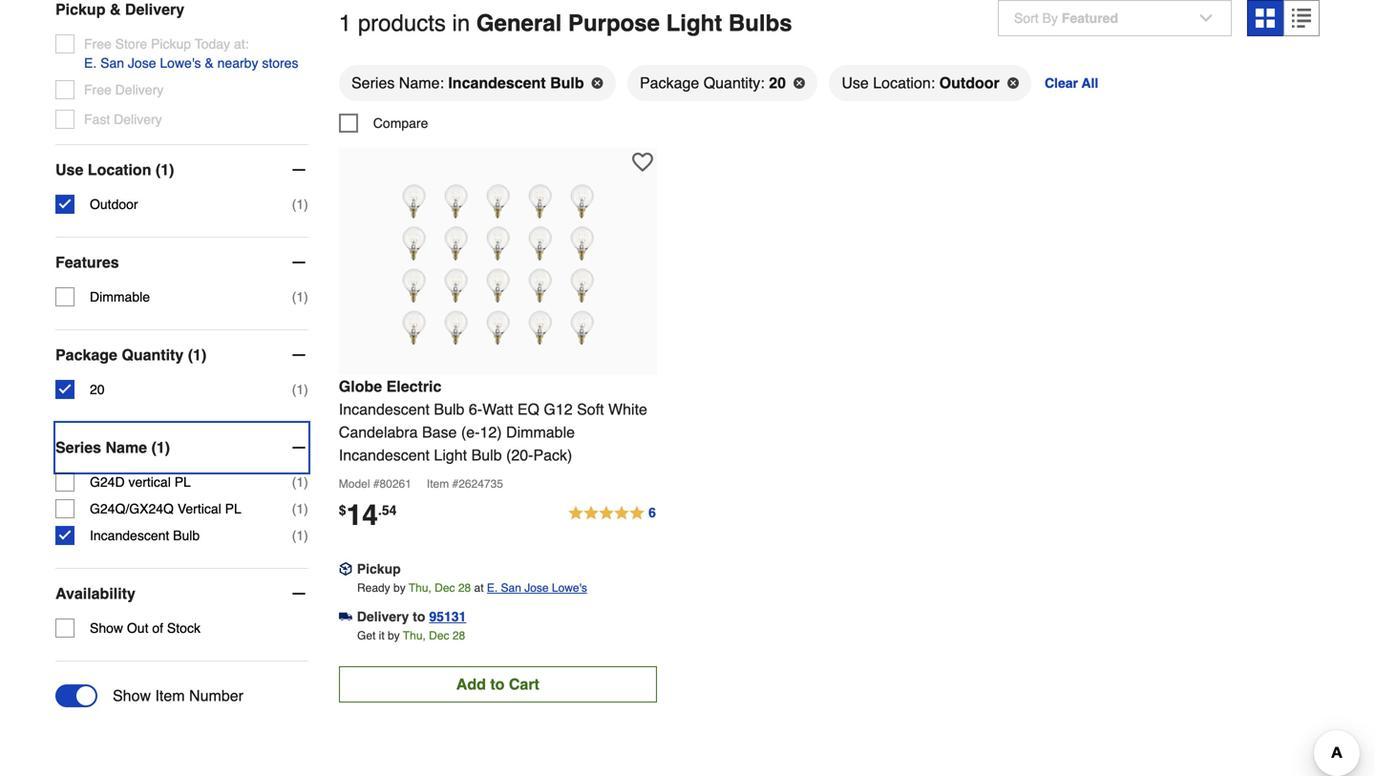 Task type: describe. For each thing, give the bounding box(es) containing it.
series name (1)
[[55, 439, 170, 457]]

get it by thu, dec 28
[[357, 629, 465, 643]]

clear all
[[1045, 75, 1099, 91]]

grid view image
[[1256, 9, 1275, 28]]

pl for g24d vertical pl
[[175, 475, 191, 490]]

(e-
[[461, 424, 480, 441]]

location
[[88, 161, 151, 179]]

model # 80261
[[339, 478, 412, 491]]

package quantity (1)
[[55, 346, 207, 364]]

show item number element
[[55, 685, 244, 708]]

clear all button
[[1043, 64, 1101, 102]]

free store pickup today at:
[[84, 36, 249, 52]]

) for incandescent bulb
[[304, 528, 308, 544]]

watt
[[483, 401, 513, 418]]

heart outline image
[[632, 152, 653, 173]]

show item number
[[113, 687, 244, 705]]

jose inside button
[[128, 55, 156, 71]]

quantity
[[122, 346, 184, 364]]

#2624735
[[452, 478, 503, 491]]

list view image
[[1292, 9, 1312, 28]]

white
[[609, 401, 648, 418]]

1 vertical spatial e.
[[487, 582, 498, 595]]

95131
[[429, 609, 466, 625]]

95131 button
[[429, 607, 466, 627]]

0 vertical spatial by
[[394, 582, 406, 595]]

to for delivery
[[413, 609, 425, 625]]

electric
[[386, 378, 442, 395]]

series for series name: incandescent bulb
[[352, 74, 395, 92]]

fast
[[84, 112, 110, 127]]

( 1 ) for 20
[[292, 382, 308, 397]]

item inside button
[[427, 478, 449, 491]]

0 horizontal spatial item
[[155, 687, 185, 705]]

globe
[[339, 378, 382, 395]]

incandescent up candelabra
[[339, 401, 430, 418]]

free for free store pickup today at:
[[84, 36, 112, 52]]

( 1 ) for dimmable
[[292, 290, 308, 305]]

free for free delivery
[[84, 82, 112, 98]]

g24d
[[90, 475, 125, 490]]

nearby
[[217, 55, 258, 71]]

0 vertical spatial &
[[110, 1, 121, 18]]

) for outdoor
[[304, 197, 308, 212]]

) for dimmable
[[304, 290, 308, 305]]

add to cart button
[[339, 667, 657, 703]]

1 horizontal spatial light
[[666, 10, 722, 36]]

e. san jose lowe's button
[[487, 579, 587, 598]]

bulb down vertical
[[173, 528, 200, 544]]

incandescent inside list box
[[448, 74, 546, 92]]

at
[[474, 582, 484, 595]]

number
[[189, 687, 244, 705]]

vertical
[[178, 502, 221, 517]]

1 vertical spatial dec
[[429, 629, 449, 643]]

close circle filled image for outdoor
[[1008, 77, 1019, 89]]

availability
[[55, 585, 136, 603]]

location:
[[873, 74, 935, 92]]

delivery up it
[[357, 609, 409, 625]]

1 vertical spatial 20
[[90, 382, 105, 397]]

truck filled image
[[339, 610, 352, 624]]

0 horizontal spatial dimmable
[[90, 290, 150, 305]]

ready
[[357, 582, 390, 595]]

dimmable inside globe electric incandescent bulb 6-watt eq g12 soft white candelabra base (e-12) dimmable incandescent light bulb (20-pack)
[[506, 424, 575, 441]]

1002981130 element
[[339, 114, 428, 133]]

6 button
[[568, 502, 657, 525]]

show out of stock
[[90, 621, 201, 636]]

14
[[346, 499, 378, 532]]

pickup & delivery
[[55, 1, 185, 18]]

series for series name (1)
[[55, 439, 101, 457]]

get
[[357, 629, 376, 643]]

(1) for series name (1)
[[151, 439, 170, 457]]

out
[[127, 621, 149, 636]]

package for package quantity (1)
[[55, 346, 117, 364]]

e. san jose lowe's & nearby stores
[[84, 55, 298, 71]]

incandescent down candelabra
[[339, 446, 430, 464]]

) for g24d vertical pl
[[304, 475, 308, 490]]

1 horizontal spatial jose
[[525, 582, 549, 595]]

6
[[649, 505, 656, 521]]

candelabra
[[339, 424, 418, 441]]

stores
[[262, 55, 298, 71]]

( for 20
[[292, 382, 296, 397]]

store
[[115, 36, 147, 52]]

1 vertical spatial 28
[[453, 629, 465, 643]]

$ 14 .54
[[339, 499, 397, 532]]

1 for dimmable
[[296, 290, 304, 305]]

minus image for availability
[[289, 585, 308, 604]]

g24q/gx24q
[[90, 502, 174, 517]]

5 stars image
[[568, 502, 657, 525]]

e. san jose lowe's & nearby stores button
[[84, 54, 298, 73]]

all
[[1082, 75, 1099, 91]]

at:
[[234, 36, 249, 52]]

0 vertical spatial thu,
[[409, 582, 432, 595]]

clear
[[1045, 75, 1078, 91]]

show for show item number
[[113, 687, 151, 705]]

incandescent down "g24q/gx24q"
[[90, 528, 169, 544]]

package quantity: 20
[[640, 74, 786, 92]]

( for dimmable
[[292, 290, 296, 305]]

today
[[195, 36, 230, 52]]

quantity:
[[704, 74, 765, 92]]

minus image for package quantity
[[289, 346, 308, 365]]

minus image
[[289, 439, 308, 458]]

series name: incandescent bulb
[[352, 74, 584, 92]]

0 vertical spatial dec
[[435, 582, 455, 595]]

features
[[55, 254, 119, 271]]

( for g24q/gx24q vertical pl
[[292, 502, 296, 517]]

1 vertical spatial outdoor
[[90, 197, 138, 212]]

& inside button
[[205, 55, 214, 71]]

of
[[152, 621, 163, 636]]

(20-
[[506, 446, 534, 464]]

1 products in general purpose light bulbs
[[339, 10, 793, 36]]

pack)
[[534, 446, 573, 464]]

globe electric incandescent bulb 6-watt eq g12 soft white candelabra base (e-12) dimmable incandescent light bulb (20-pack) image
[[393, 158, 603, 368]]

1 horizontal spatial outdoor
[[940, 74, 1000, 92]]

1 vertical spatial san
[[501, 582, 521, 595]]

.54
[[378, 503, 397, 518]]



Task type: vqa. For each thing, say whether or not it's contained in the screenshot.
the bottommost Another
no



Task type: locate. For each thing, give the bounding box(es) containing it.
incandescent down general
[[448, 74, 546, 92]]

item
[[427, 478, 449, 491], [155, 687, 185, 705]]

0 horizontal spatial series
[[55, 439, 101, 457]]

1 vertical spatial use
[[55, 161, 83, 179]]

bulb down 12)
[[471, 446, 502, 464]]

1 ( from the top
[[292, 197, 296, 212]]

0 horizontal spatial to
[[413, 609, 425, 625]]

0 vertical spatial 20
[[769, 74, 786, 92]]

0 vertical spatial lowe's
[[160, 55, 201, 71]]

12)
[[480, 424, 502, 441]]

20 right quantity:
[[769, 74, 786, 92]]

5 ( 1 ) from the top
[[292, 502, 308, 517]]

package for package quantity: 20
[[640, 74, 700, 92]]

28 down 95131 button
[[453, 629, 465, 643]]

0 horizontal spatial san
[[100, 55, 124, 71]]

jose right at
[[525, 582, 549, 595]]

pl for g24q/gx24q vertical pl
[[225, 502, 241, 517]]

1 vertical spatial to
[[490, 676, 505, 693]]

28
[[458, 582, 471, 595], [453, 629, 465, 643]]

minus image inside availability button
[[289, 585, 308, 604]]

6 ( 1 ) from the top
[[292, 528, 308, 544]]

fast delivery
[[84, 112, 162, 127]]

1 vertical spatial pickup
[[151, 36, 191, 52]]

1
[[339, 10, 352, 36], [296, 197, 304, 212], [296, 290, 304, 305], [296, 382, 304, 397], [296, 475, 304, 490], [296, 502, 304, 517], [296, 528, 304, 544]]

name:
[[399, 74, 444, 92]]

minus image
[[289, 161, 308, 180], [289, 253, 308, 272], [289, 346, 308, 365], [289, 585, 308, 604]]

0 vertical spatial e.
[[84, 55, 97, 71]]

& up store
[[110, 1, 121, 18]]

pickup image
[[339, 563, 352, 576]]

0 horizontal spatial pl
[[175, 475, 191, 490]]

light down base
[[434, 446, 467, 464]]

1 for outdoor
[[296, 197, 304, 212]]

5 ( from the top
[[292, 502, 296, 517]]

1 for g24q/gx24q vertical pl
[[296, 502, 304, 517]]

use location (1)
[[55, 161, 174, 179]]

lowe's down free store pickup today at:
[[160, 55, 201, 71]]

dimmable down eq
[[506, 424, 575, 441]]

1 vertical spatial by
[[388, 629, 400, 643]]

item #2624735
[[427, 478, 503, 491]]

thu,
[[409, 582, 432, 595], [403, 629, 426, 643]]

1 vertical spatial (1)
[[188, 346, 207, 364]]

in
[[452, 10, 470, 36]]

outdoor
[[940, 74, 1000, 92], [90, 197, 138, 212]]

1 vertical spatial pl
[[225, 502, 241, 517]]

series up 1002981130 element
[[352, 74, 395, 92]]

2 horizontal spatial pickup
[[357, 562, 401, 577]]

show down out
[[113, 687, 151, 705]]

( 1 ) for outdoor
[[292, 197, 308, 212]]

0 vertical spatial 28
[[458, 582, 471, 595]]

package
[[640, 74, 700, 92], [55, 346, 117, 364]]

dimmable down features
[[90, 290, 150, 305]]

(1) right quantity
[[188, 346, 207, 364]]

san right at
[[501, 582, 521, 595]]

6 ) from the top
[[304, 528, 308, 544]]

dimmable
[[90, 290, 150, 305], [506, 424, 575, 441]]

g24q/gx24q vertical pl
[[90, 502, 241, 517]]

delivery up free store pickup today at:
[[125, 1, 185, 18]]

1 vertical spatial thu,
[[403, 629, 426, 643]]

actual price $14.54 element
[[339, 499, 397, 532]]

5 ) from the top
[[304, 502, 308, 517]]

pl right vertical
[[225, 502, 241, 517]]

base
[[422, 424, 457, 441]]

light up "package quantity: 20"
[[666, 10, 722, 36]]

minus image for features
[[289, 253, 308, 272]]

20 inside list box
[[769, 74, 786, 92]]

1 horizontal spatial pl
[[225, 502, 241, 517]]

free up "fast"
[[84, 82, 112, 98]]

0 vertical spatial show
[[90, 621, 123, 636]]

compare
[[373, 115, 428, 131]]

pickup
[[55, 1, 106, 18], [151, 36, 191, 52], [357, 562, 401, 577]]

1 horizontal spatial series
[[352, 74, 395, 92]]

1 vertical spatial light
[[434, 446, 467, 464]]

pl
[[175, 475, 191, 490], [225, 502, 241, 517]]

0 vertical spatial light
[[666, 10, 722, 36]]

ready by thu, dec 28 at e. san jose lowe's
[[357, 582, 587, 595]]

)
[[304, 197, 308, 212], [304, 290, 308, 305], [304, 382, 308, 397], [304, 475, 308, 490], [304, 502, 308, 517], [304, 528, 308, 544]]

jose down store
[[128, 55, 156, 71]]

close circle filled image for 20
[[794, 77, 805, 89]]

1 horizontal spatial san
[[501, 582, 521, 595]]

cart
[[509, 676, 540, 693]]

light inside globe electric incandescent bulb 6-watt eq g12 soft white candelabra base (e-12) dimmable incandescent light bulb (20-pack)
[[434, 446, 467, 464]]

name
[[106, 439, 147, 457]]

use for use location (1)
[[55, 161, 83, 179]]

products
[[358, 10, 446, 36]]

pickup up free delivery
[[55, 1, 106, 18]]

0 vertical spatial item
[[427, 478, 449, 491]]

1 vertical spatial dimmable
[[506, 424, 575, 441]]

(1) for package quantity (1)
[[188, 346, 207, 364]]

series
[[352, 74, 395, 92], [55, 439, 101, 457]]

stock
[[167, 621, 201, 636]]

2 minus image from the top
[[289, 253, 308, 272]]

close circle filled image
[[592, 77, 603, 89]]

1 horizontal spatial pickup
[[151, 36, 191, 52]]

0 horizontal spatial outdoor
[[90, 197, 138, 212]]

(1) right name
[[151, 439, 170, 457]]

0 horizontal spatial &
[[110, 1, 121, 18]]

1 vertical spatial free
[[84, 82, 112, 98]]

features button
[[55, 238, 308, 288]]

0 vertical spatial package
[[640, 74, 700, 92]]

package left quantity:
[[640, 74, 700, 92]]

pickup for pickup & delivery
[[55, 1, 106, 18]]

) for 20
[[304, 382, 308, 397]]

( for incandescent bulb
[[292, 528, 296, 544]]

globe electric incandescent bulb 6-watt eq g12 soft white candelabra base (e-12) dimmable incandescent light bulb (20-pack)
[[339, 378, 648, 464]]

3 minus image from the top
[[289, 346, 308, 365]]

0 horizontal spatial pickup
[[55, 1, 106, 18]]

e. right at
[[487, 582, 498, 595]]

dec up 95131 button
[[435, 582, 455, 595]]

0 vertical spatial pl
[[175, 475, 191, 490]]

1 horizontal spatial e.
[[487, 582, 498, 595]]

3 ( from the top
[[292, 382, 296, 397]]

lowe's down 6 button
[[552, 582, 587, 595]]

to for add
[[490, 676, 505, 693]]

1 vertical spatial &
[[205, 55, 214, 71]]

1 for incandescent bulb
[[296, 528, 304, 544]]

2 ) from the top
[[304, 290, 308, 305]]

1 horizontal spatial use
[[842, 74, 869, 92]]

add to cart
[[456, 676, 540, 693]]

( for outdoor
[[292, 197, 296, 212]]

thu, up delivery to 95131 at the left of page
[[409, 582, 432, 595]]

4 ( from the top
[[292, 475, 296, 490]]

1 horizontal spatial item
[[427, 478, 449, 491]]

20
[[769, 74, 786, 92], [90, 382, 105, 397]]

6 ( from the top
[[292, 528, 296, 544]]

minus image inside "features" button
[[289, 253, 308, 272]]

1 horizontal spatial &
[[205, 55, 214, 71]]

to right add
[[490, 676, 505, 693]]

2 vertical spatial (1)
[[151, 439, 170, 457]]

( 1 ) for incandescent bulb
[[292, 528, 308, 544]]

1 vertical spatial jose
[[525, 582, 549, 595]]

1 horizontal spatial 20
[[769, 74, 786, 92]]

lowe's inside e. san jose lowe's & nearby stores button
[[160, 55, 201, 71]]

1 free from the top
[[84, 36, 112, 52]]

) for g24q/gx24q vertical pl
[[304, 502, 308, 517]]

1 minus image from the top
[[289, 161, 308, 180]]

( 1 ) for g24q/gx24q vertical pl
[[292, 502, 308, 517]]

1 horizontal spatial package
[[640, 74, 700, 92]]

1 ) from the top
[[304, 197, 308, 212]]

0 horizontal spatial jose
[[128, 55, 156, 71]]

item left the #2624735
[[427, 478, 449, 491]]

0 vertical spatial series
[[352, 74, 395, 92]]

0 vertical spatial use
[[842, 74, 869, 92]]

0 horizontal spatial close circle filled image
[[794, 77, 805, 89]]

delivery to 95131
[[357, 609, 466, 625]]

bulb
[[550, 74, 584, 92], [434, 401, 465, 418], [471, 446, 502, 464], [173, 528, 200, 544]]

pl up vertical
[[175, 475, 191, 490]]

( 1 )
[[292, 197, 308, 212], [292, 290, 308, 305], [292, 382, 308, 397], [292, 475, 308, 490], [292, 502, 308, 517], [292, 528, 308, 544]]

to inside button
[[490, 676, 505, 693]]

0 vertical spatial outdoor
[[940, 74, 1000, 92]]

san
[[100, 55, 124, 71], [501, 582, 521, 595]]

series inside list box
[[352, 74, 395, 92]]

use inside list box
[[842, 74, 869, 92]]

4 ) from the top
[[304, 475, 308, 490]]

item #2624735 button
[[427, 475, 515, 498]]

use location: outdoor
[[842, 74, 1000, 92]]

list box
[[339, 64, 1320, 114]]

0 horizontal spatial lowe's
[[160, 55, 201, 71]]

add
[[456, 676, 486, 693]]

free left store
[[84, 36, 112, 52]]

0 horizontal spatial package
[[55, 346, 117, 364]]

6-
[[469, 401, 483, 418]]

use left location:
[[842, 74, 869, 92]]

it
[[379, 629, 385, 643]]

1 horizontal spatial to
[[490, 676, 505, 693]]

by right ready
[[394, 582, 406, 595]]

$
[[339, 503, 346, 518]]

3 ) from the top
[[304, 382, 308, 397]]

bulb left close circle filled image at the left of the page
[[550, 74, 584, 92]]

#
[[373, 478, 380, 491]]

close circle filled image left clear
[[1008, 77, 1019, 89]]

(1) right location
[[156, 161, 174, 179]]

0 vertical spatial dimmable
[[90, 290, 150, 305]]

1 for g24d vertical pl
[[296, 475, 304, 490]]

dec down 95131 button
[[429, 629, 449, 643]]

(
[[292, 197, 296, 212], [292, 290, 296, 305], [292, 382, 296, 397], [292, 475, 296, 490], [292, 502, 296, 517], [292, 528, 296, 544]]

by
[[394, 582, 406, 595], [388, 629, 400, 643]]

1 horizontal spatial lowe's
[[552, 582, 587, 595]]

0 horizontal spatial 20
[[90, 382, 105, 397]]

0 horizontal spatial use
[[55, 161, 83, 179]]

san inside button
[[100, 55, 124, 71]]

1 for 20
[[296, 382, 304, 397]]

use left location
[[55, 161, 83, 179]]

0 vertical spatial jose
[[128, 55, 156, 71]]

use for use location: outdoor
[[842, 74, 869, 92]]

package inside list box
[[640, 74, 700, 92]]

delivery
[[125, 1, 185, 18], [115, 82, 164, 98], [114, 112, 162, 127], [357, 609, 409, 625]]

g12
[[544, 401, 573, 418]]

0 vertical spatial (1)
[[156, 161, 174, 179]]

80261
[[380, 478, 412, 491]]

outdoor down use location (1)
[[90, 197, 138, 212]]

bulb inside list box
[[550, 74, 584, 92]]

0 vertical spatial pickup
[[55, 1, 106, 18]]

4 ( 1 ) from the top
[[292, 475, 308, 490]]

e. inside button
[[84, 55, 97, 71]]

minus image for use location
[[289, 161, 308, 180]]

0 vertical spatial to
[[413, 609, 425, 625]]

delivery down free delivery
[[114, 112, 162, 127]]

1 horizontal spatial dimmable
[[506, 424, 575, 441]]

eq
[[518, 401, 540, 418]]

list box containing series name:
[[339, 64, 1320, 114]]

g24d vertical pl
[[90, 475, 191, 490]]

28 left at
[[458, 582, 471, 595]]

& down today
[[205, 55, 214, 71]]

1 close circle filled image from the left
[[794, 77, 805, 89]]

1 vertical spatial series
[[55, 439, 101, 457]]

( 1 ) for g24d vertical pl
[[292, 475, 308, 490]]

vertical
[[128, 475, 171, 490]]

by right it
[[388, 629, 400, 643]]

use
[[842, 74, 869, 92], [55, 161, 83, 179]]

show left out
[[90, 621, 123, 636]]

0 vertical spatial free
[[84, 36, 112, 52]]

0 horizontal spatial light
[[434, 446, 467, 464]]

e. up free delivery
[[84, 55, 97, 71]]

(1)
[[156, 161, 174, 179], [188, 346, 207, 364], [151, 439, 170, 457]]

3 ( 1 ) from the top
[[292, 382, 308, 397]]

1 vertical spatial show
[[113, 687, 151, 705]]

0 horizontal spatial e.
[[84, 55, 97, 71]]

pickup up ready
[[357, 562, 401, 577]]

series up g24d
[[55, 439, 101, 457]]

(1) for use location (1)
[[156, 161, 174, 179]]

1 ( 1 ) from the top
[[292, 197, 308, 212]]

model
[[339, 478, 370, 491]]

bulbs
[[729, 10, 793, 36]]

thu, down delivery to 95131 at the left of page
[[403, 629, 426, 643]]

outdoor right location:
[[940, 74, 1000, 92]]

1 vertical spatial item
[[155, 687, 185, 705]]

incandescent
[[448, 74, 546, 92], [339, 401, 430, 418], [339, 446, 430, 464], [90, 528, 169, 544]]

( for g24d vertical pl
[[292, 475, 296, 490]]

4 minus image from the top
[[289, 585, 308, 604]]

show for show out of stock
[[90, 621, 123, 636]]

1 vertical spatial package
[[55, 346, 117, 364]]

pickup up e. san jose lowe's & nearby stores
[[151, 36, 191, 52]]

close circle filled image
[[794, 77, 805, 89], [1008, 77, 1019, 89]]

0 vertical spatial san
[[100, 55, 124, 71]]

incandescent bulb
[[90, 528, 200, 544]]

2 free from the top
[[84, 82, 112, 98]]

bulb up base
[[434, 401, 465, 418]]

show
[[90, 621, 123, 636], [113, 687, 151, 705]]

availability button
[[55, 569, 308, 619]]

1 vertical spatial lowe's
[[552, 582, 587, 595]]

soft
[[577, 401, 604, 418]]

2 vertical spatial pickup
[[357, 562, 401, 577]]

pickup for pickup
[[357, 562, 401, 577]]

to up the get it by thu, dec 28
[[413, 609, 425, 625]]

2 close circle filled image from the left
[[1008, 77, 1019, 89]]

delivery up fast delivery at the left
[[115, 82, 164, 98]]

purpose
[[568, 10, 660, 36]]

package left quantity
[[55, 346, 117, 364]]

close circle filled image right quantity:
[[794, 77, 805, 89]]

general
[[477, 10, 562, 36]]

dec
[[435, 582, 455, 595], [429, 629, 449, 643]]

item left number
[[155, 687, 185, 705]]

2 ( from the top
[[292, 290, 296, 305]]

san down store
[[100, 55, 124, 71]]

free
[[84, 36, 112, 52], [84, 82, 112, 98]]

2 ( 1 ) from the top
[[292, 290, 308, 305]]

20 down package quantity (1)
[[90, 382, 105, 397]]

1 horizontal spatial close circle filled image
[[1008, 77, 1019, 89]]

free delivery
[[84, 82, 164, 98]]



